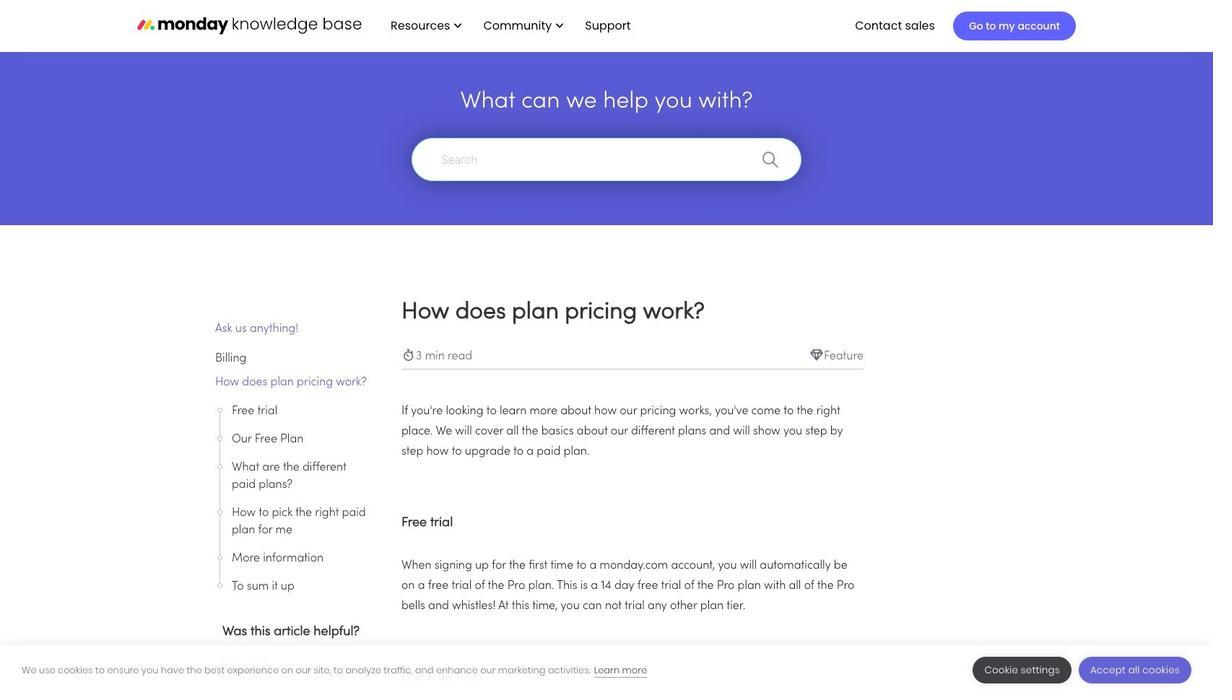 Task type: locate. For each thing, give the bounding box(es) containing it.
Search search field
[[412, 138, 802, 181]]

main content
[[0, 43, 1213, 695]]

dialog
[[0, 646, 1213, 695]]

None search field
[[404, 138, 809, 181]]

list
[[376, 0, 642, 52]]



Task type: vqa. For each thing, say whether or not it's contained in the screenshot.
we use cookies to ensure you have the best experience on our site, to analyze traffic, and enhance our marketing activities. learn more
no



Task type: describe. For each thing, give the bounding box(es) containing it.
main element
[[376, 0, 1076, 52]]

monday.com logo image
[[137, 10, 362, 41]]



